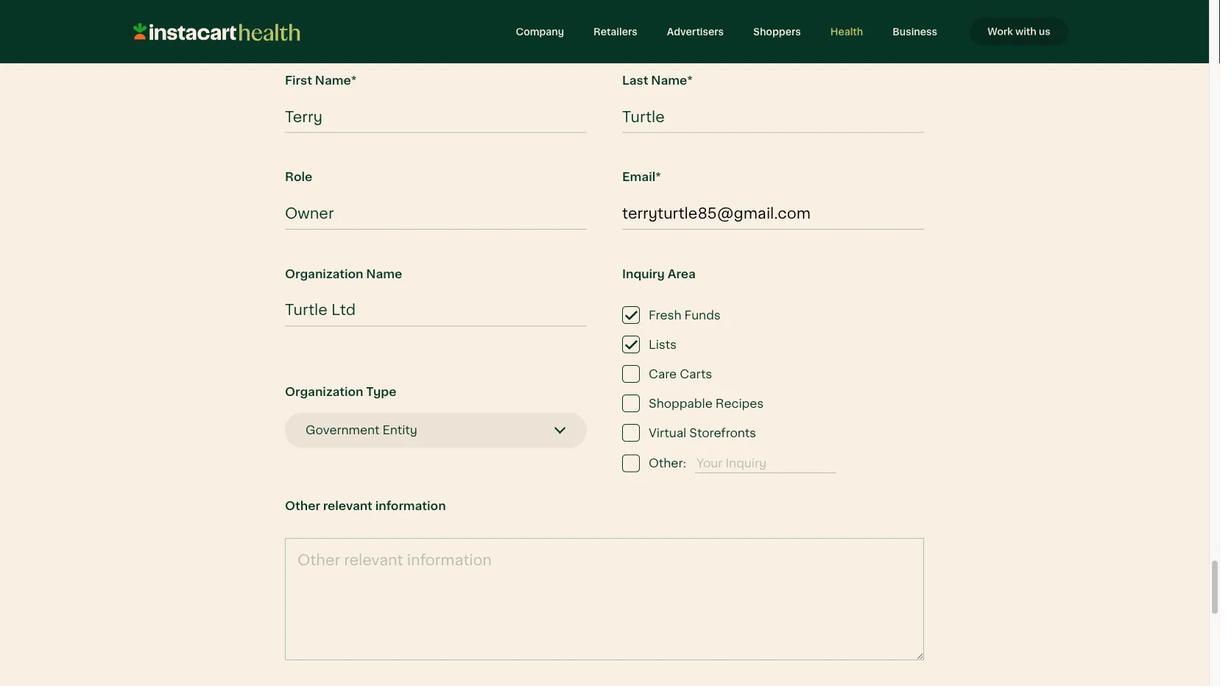 Task type: locate. For each thing, give the bounding box(es) containing it.
Other relevant information text field
[[285, 539, 925, 661]]

last name*
[[623, 74, 693, 87]]

Your Role text field
[[285, 198, 587, 230]]

organization left type
[[285, 386, 364, 399]]

work
[[369, 8, 450, 43]]

retailers
[[594, 26, 638, 37]]

1 organization from the top
[[285, 268, 364, 281]]

business
[[893, 26, 938, 37]]

with
[[1016, 26, 1037, 37]]

1 vertical spatial organization
[[285, 386, 364, 399]]

2 name* from the left
[[652, 74, 693, 87]]

1 horizontal spatial name*
[[652, 74, 693, 87]]

fresh
[[649, 309, 682, 322]]

company button
[[501, 18, 579, 46]]

storefronts
[[690, 427, 757, 440]]

shoppable
[[649, 398, 713, 410]]

recipes
[[716, 398, 764, 410]]

shoppable recipes
[[649, 398, 764, 410]]

organization
[[285, 268, 364, 281], [285, 386, 364, 399]]

organization left name
[[285, 268, 364, 281]]

name*
[[315, 74, 357, 87], [652, 74, 693, 87]]

retailers button
[[579, 18, 653, 46]]

relevant
[[323, 500, 373, 513]]

let's
[[285, 8, 362, 43]]

Your Email email field
[[623, 198, 925, 230]]

name* right last
[[652, 74, 693, 87]]

other relevant information
[[285, 500, 446, 513]]

name* for first name*
[[315, 74, 357, 87]]

0 horizontal spatial name*
[[315, 74, 357, 87]]

first name*
[[285, 74, 357, 87]]

0 vertical spatial organization
[[285, 268, 364, 281]]

work with us
[[988, 26, 1051, 37]]

name* right first
[[315, 74, 357, 87]]

1 name* from the left
[[315, 74, 357, 87]]

area
[[668, 268, 696, 281]]

together
[[457, 8, 600, 43]]

other:
[[649, 458, 687, 471]]

email*
[[623, 171, 661, 184]]

care carts
[[649, 368, 713, 381]]

lists
[[649, 339, 677, 352]]

information
[[376, 500, 446, 513]]

advertisers
[[667, 26, 724, 37]]

2 organization from the top
[[285, 386, 364, 399]]



Task type: describe. For each thing, give the bounding box(es) containing it.
shoppers button
[[739, 18, 816, 46]]

work
[[988, 26, 1014, 37]]

inquiry
[[623, 268, 665, 281]]

last
[[623, 74, 649, 87]]

funds
[[685, 309, 721, 322]]

organization name
[[285, 268, 402, 281]]

organization type
[[285, 386, 397, 399]]

Your First Name text field
[[285, 102, 587, 134]]

carts
[[680, 368, 713, 381]]

Your Organization text field
[[285, 295, 587, 327]]

virtual
[[649, 427, 687, 440]]

name* for last name*
[[652, 74, 693, 87]]

health button
[[816, 18, 878, 46]]

type
[[366, 386, 397, 399]]

care
[[649, 368, 677, 381]]

fresh funds
[[649, 309, 721, 322]]

work with us link
[[970, 18, 1069, 46]]

health
[[831, 26, 864, 37]]

first
[[285, 74, 312, 87]]

advertisers button
[[653, 18, 739, 46]]

let's work together
[[285, 8, 600, 43]]

Your Inquiry field
[[695, 454, 837, 474]]

role
[[285, 171, 313, 184]]

shoppers
[[754, 26, 801, 37]]

inquiry area
[[623, 268, 696, 281]]

organization for organization name
[[285, 268, 364, 281]]

business button
[[878, 18, 953, 46]]

us
[[1040, 26, 1051, 37]]

name
[[366, 268, 402, 281]]

Your Last Name text field
[[623, 102, 925, 134]]

company
[[516, 26, 564, 37]]

other
[[285, 500, 320, 513]]

organization for organization type
[[285, 386, 364, 399]]

virtual storefronts
[[649, 427, 757, 440]]



Task type: vqa. For each thing, say whether or not it's contained in the screenshot.
'lists'
yes



